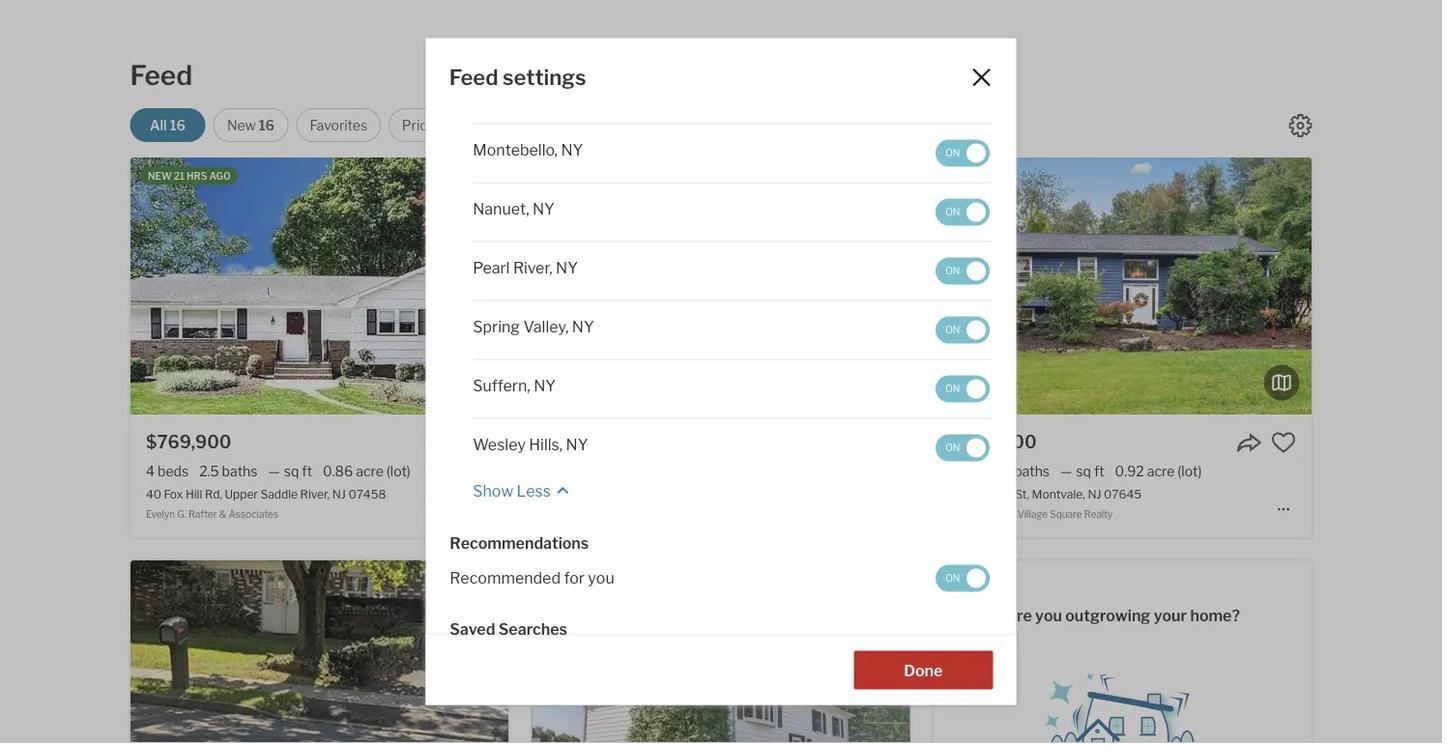 Task type: describe. For each thing, give the bounding box(es) containing it.
0 horizontal spatial nanuet,
[[473, 200, 529, 219]]

ago for $769,900
[[209, 170, 231, 182]]

realty inside 4 robert ct, nanuet, ny 10954 howard hanna rand realty
[[642, 509, 671, 521]]

outgrowing
[[1066, 606, 1151, 625]]

2 van wyck st, montvale, nj 07645 keller williams village square realty
[[950, 488, 1142, 521]]

settings
[[503, 64, 587, 90]]

feed for feed
[[130, 59, 193, 92]]

hill
[[186, 488, 202, 502]]

nanuet, ny
[[473, 200, 554, 219]]

5 beds
[[950, 463, 992, 479]]

square
[[1050, 509, 1083, 521]]

feed for feed settings
[[449, 64, 499, 90]]

g.
[[177, 509, 186, 521]]

evelyn
[[146, 509, 175, 521]]

village
[[1018, 509, 1048, 521]]

nj inside 2 van wyck st, montvale, nj 07645 keller williams village square realty
[[1088, 488, 1102, 502]]

williams
[[978, 509, 1016, 521]]

(lot) for 0.86 acre (lot)
[[387, 463, 411, 479]]

hrs
[[187, 170, 207, 182]]

new
[[227, 117, 256, 133]]

(lot) for 0.92 acre (lot)
[[1178, 463, 1202, 479]]

searches
[[498, 620, 567, 639]]

pearl river, ny
[[473, 259, 578, 278]]

2
[[950, 488, 957, 502]]

baths for 3 baths
[[1015, 463, 1050, 479]]

4 for 4 robert ct, nanuet, ny 10954 howard hanna rand realty
[[548, 488, 555, 502]]

hanna
[[585, 509, 614, 521]]

ny inside 4 robert ct, nanuet, ny 10954 howard hanna rand realty
[[660, 488, 677, 502]]

0 vertical spatial 4
[[576, 170, 582, 182]]

for
[[564, 570, 584, 589]]

status
[[801, 117, 842, 133]]

Sold radio
[[704, 108, 779, 142]]

3 baths
[[1003, 463, 1050, 479]]

2 photo of 3 valley dr, nanuet, ny 10954 image from the left
[[509, 561, 887, 744]]

home?
[[1191, 606, 1241, 625]]

spring valley, ny
[[473, 318, 594, 337]]

saved
[[449, 620, 495, 639]]

st,
[[1016, 488, 1030, 502]]

— for 2.5 baths
[[268, 463, 280, 479]]

fox
[[164, 488, 183, 502]]

photo of 40 fox hill rd, upper saddle river, nj 07458 image
[[131, 158, 509, 415]]

2 photo of 4 robert ct, nanuet, ny 10954 image from the left
[[910, 158, 1289, 415]]

open sun, 12pm to 2pm
[[657, 170, 778, 182]]

new 4 days ago
[[550, 170, 634, 182]]

option group containing all
[[130, 108, 907, 142]]

montvale,
[[1032, 488, 1086, 502]]

ago for $799,900
[[612, 170, 634, 182]]

valley,
[[523, 318, 568, 337]]

— for 3 baths
[[1061, 463, 1073, 479]]

All radio
[[130, 108, 205, 142]]

Insights radio
[[619, 108, 696, 142]]

4 robert ct, nanuet, ny 10954 howard hanna rand realty
[[548, 488, 716, 521]]

are you outgrowing your home?
[[1006, 606, 1241, 625]]

done button
[[854, 651, 993, 690]]

Open House radio
[[508, 108, 612, 142]]

howard
[[548, 509, 583, 521]]

Favorites radio
[[296, 108, 381, 142]]

0.86 acre (lot)
[[323, 463, 411, 479]]

open house
[[521, 117, 599, 133]]

nanuet, inside 4 robert ct, nanuet, ny 10954 howard hanna rand realty
[[616, 488, 658, 502]]

spring
[[473, 318, 520, 337]]

rd,
[[205, 488, 222, 502]]

recommendations
[[449, 534, 589, 553]]

12pm
[[712, 170, 739, 182]]

wyck
[[982, 488, 1013, 502]]

baths for 2.5 baths
[[222, 463, 258, 479]]

1 photo of 4 robert ct, nanuet, ny 10954 image from the left
[[532, 158, 910, 415]]

07645
[[1104, 488, 1142, 502]]

insights
[[633, 117, 683, 133]]

show less link
[[473, 474, 574, 503]]

07458
[[349, 488, 386, 502]]

upper
[[225, 488, 258, 502]]

2 photo of 2 van wyck st, montvale, nj 07645 image from the left
[[1312, 158, 1443, 415]]

done
[[905, 662, 943, 681]]

favorites
[[310, 117, 368, 133]]

montebello,
[[473, 141, 557, 160]]

wesley hills, ny
[[473, 436, 588, 455]]

21
[[174, 170, 185, 182]]

4 for 4 beds
[[146, 463, 155, 479]]

1 vertical spatial you
[[1036, 606, 1063, 625]]

show
[[473, 482, 513, 501]]

montebello, ny
[[473, 141, 583, 160]]

suffern,
[[473, 377, 530, 396]]

days
[[584, 170, 610, 182]]

2 photo of 118 e carroll st, pearl river, ny 10965 image from the left
[[910, 561, 1289, 744]]

ny right "valley,"
[[572, 318, 594, 337]]

recommended for you
[[449, 570, 614, 589]]

recommended
[[449, 570, 560, 589]]

0 vertical spatial you
[[588, 570, 614, 589]]

to
[[741, 170, 754, 182]]

river, inside 40 fox hill rd, upper saddle river, nj 07458 evelyn g. rafter & associates
[[300, 488, 330, 502]]

wesley
[[473, 436, 526, 455]]

&
[[219, 509, 227, 521]]

open
[[657, 170, 685, 182]]

saddle
[[261, 488, 298, 502]]

airmont,
[[473, 82, 535, 101]]

New radio
[[213, 108, 289, 142]]

suffern, ny
[[473, 377, 556, 396]]

open
[[521, 117, 555, 133]]



Task type: vqa. For each thing, say whether or not it's contained in the screenshot.
Mortgage ▾ ▾
no



Task type: locate. For each thing, give the bounding box(es) containing it.
4 up 40
[[146, 463, 155, 479]]

status change
[[801, 117, 893, 133]]

2 nj from the left
[[1088, 488, 1102, 502]]

— up saddle
[[268, 463, 280, 479]]

16 inside all option
[[170, 117, 186, 133]]

0 horizontal spatial realty
[[642, 509, 671, 521]]

0 horizontal spatial beds
[[158, 463, 189, 479]]

0 horizontal spatial ft
[[302, 463, 312, 479]]

0 horizontal spatial new
[[148, 170, 172, 182]]

ft left 0.86
[[302, 463, 312, 479]]

1 horizontal spatial 4
[[548, 488, 555, 502]]

robert
[[558, 488, 595, 502]]

an image of a house image
[[1026, 660, 1220, 744]]

3
[[1003, 463, 1012, 479]]

price
[[402, 117, 435, 133]]

2.5
[[199, 463, 219, 479]]

1 horizontal spatial river,
[[513, 259, 552, 278]]

beds for 4 beds
[[158, 463, 189, 479]]

1 vertical spatial 4
[[146, 463, 155, 479]]

van
[[959, 488, 980, 502]]

favorite button checkbox for $769,900
[[468, 430, 493, 455]]

4 up howard
[[548, 488, 555, 502]]

favorite button image
[[1272, 430, 1297, 455]]

price change
[[402, 117, 487, 133]]

16 right all
[[170, 117, 186, 133]]

you
[[588, 570, 614, 589], [1036, 606, 1063, 625]]

feed up all
[[130, 59, 193, 92]]

associates
[[229, 509, 279, 521]]

2 (lot) from the left
[[1178, 463, 1202, 479]]

— sq ft
[[268, 463, 312, 479], [1061, 463, 1105, 479]]

ago right hrs
[[209, 170, 231, 182]]

favorite button image
[[468, 430, 493, 455]]

1 horizontal spatial change
[[845, 117, 893, 133]]

0 horizontal spatial 4
[[146, 463, 155, 479]]

16
[[170, 117, 186, 133], [259, 117, 275, 133]]

change right price at the left top of page
[[438, 117, 487, 133]]

2 new from the left
[[550, 170, 574, 182]]

you right are
[[1036, 606, 1063, 625]]

rafter
[[188, 509, 217, 521]]

nj
[[332, 488, 346, 502], [1088, 488, 1102, 502]]

1 — from the left
[[268, 463, 280, 479]]

1 sq from the left
[[284, 463, 299, 479]]

airmont, ny
[[473, 82, 561, 101]]

2 ft from the left
[[1095, 463, 1105, 479]]

2 acre from the left
[[1148, 463, 1175, 479]]

—
[[268, 463, 280, 479], [1061, 463, 1073, 479]]

1 horizontal spatial acre
[[1148, 463, 1175, 479]]

$769,900
[[146, 431, 232, 452]]

0 horizontal spatial feed
[[130, 59, 193, 92]]

realty
[[642, 509, 671, 521], [1085, 509, 1113, 521]]

new left days
[[550, 170, 574, 182]]

— sq ft for 2.5 baths
[[268, 463, 312, 479]]

— sq ft up saddle
[[268, 463, 312, 479]]

Status Change radio
[[787, 108, 907, 142]]

nanuet, up rand
[[616, 488, 658, 502]]

keller
[[950, 509, 975, 521]]

2 vertical spatial 4
[[548, 488, 555, 502]]

2 change from the left
[[845, 117, 893, 133]]

4 beds
[[146, 463, 189, 479]]

change for price change
[[438, 117, 487, 133]]

nanuet, up pearl
[[473, 200, 529, 219]]

0.86
[[323, 463, 353, 479]]

nanuet,
[[473, 200, 529, 219], [616, 488, 658, 502]]

ny up "valley,"
[[556, 259, 578, 278]]

1 ago from the left
[[209, 170, 231, 182]]

saved searches
[[449, 620, 567, 639]]

1 horizontal spatial sq
[[1077, 463, 1092, 479]]

16 inside 'new' option
[[259, 117, 275, 133]]

2 beds from the left
[[961, 463, 992, 479]]

2 16 from the left
[[259, 117, 275, 133]]

realty inside 2 van wyck st, montvale, nj 07645 keller williams village square realty
[[1085, 509, 1113, 521]]

new 21 hrs ago
[[148, 170, 231, 182]]

realty down the 07645
[[1085, 509, 1113, 521]]

1 horizontal spatial feed
[[449, 64, 499, 90]]

1 horizontal spatial nj
[[1088, 488, 1102, 502]]

0.92 acre (lot)
[[1116, 463, 1202, 479]]

40 fox hill rd, upper saddle river, nj 07458 evelyn g. rafter & associates
[[146, 488, 386, 521]]

ny left 10954
[[660, 488, 677, 502]]

photo of 2 van wyck st, montvale, nj 07645 image
[[934, 158, 1312, 415], [1312, 158, 1443, 415]]

2 ago from the left
[[612, 170, 634, 182]]

all 16
[[150, 117, 186, 133]]

1 beds from the left
[[158, 463, 189, 479]]

1 vertical spatial nanuet,
[[616, 488, 658, 502]]

favorite button checkbox for $890,000
[[1272, 430, 1297, 455]]

beds up fox
[[158, 463, 189, 479]]

1 new from the left
[[148, 170, 172, 182]]

sq for 0.86 acre (lot)
[[284, 463, 299, 479]]

1 nj from the left
[[332, 488, 346, 502]]

2.5 baths
[[199, 463, 258, 479]]

beds right "5" at the bottom right of page
[[961, 463, 992, 479]]

4 inside 4 robert ct, nanuet, ny 10954 howard hanna rand realty
[[548, 488, 555, 502]]

pearl
[[473, 259, 510, 278]]

ft
[[302, 463, 312, 479], [1095, 463, 1105, 479]]

1 photo of 3 valley dr, nanuet, ny 10954 image from the left
[[131, 561, 509, 744]]

nj left the 07645
[[1088, 488, 1102, 502]]

1 horizontal spatial new
[[550, 170, 574, 182]]

1 horizontal spatial —
[[1061, 463, 1073, 479]]

photo of 3 valley dr, nanuet, ny 10954 image
[[131, 561, 509, 744], [509, 561, 887, 744]]

your
[[1154, 606, 1188, 625]]

sold
[[728, 117, 756, 133]]

0 horizontal spatial 16
[[170, 117, 186, 133]]

4
[[576, 170, 582, 182], [146, 463, 155, 479], [548, 488, 555, 502]]

sun,
[[687, 170, 710, 182]]

feed
[[130, 59, 193, 92], [449, 64, 499, 90]]

1 horizontal spatial nanuet,
[[616, 488, 658, 502]]

2pm
[[756, 170, 778, 182]]

0 horizontal spatial baths
[[222, 463, 258, 479]]

house
[[558, 117, 599, 133]]

$890,000
[[950, 431, 1037, 452]]

16 right new
[[259, 117, 275, 133]]

0 horizontal spatial acre
[[356, 463, 384, 479]]

(lot)
[[387, 463, 411, 479], [1178, 463, 1202, 479]]

photo of 4 robert ct, nanuet, ny 10954 image
[[532, 158, 910, 415], [910, 158, 1289, 415]]

beds
[[158, 463, 189, 479], [961, 463, 992, 479]]

hills,
[[529, 436, 563, 455]]

option group
[[130, 108, 907, 142]]

acre for 0.86
[[356, 463, 384, 479]]

ft for 0.86 acre (lot)
[[302, 463, 312, 479]]

0 horizontal spatial — sq ft
[[268, 463, 312, 479]]

1 (lot) from the left
[[387, 463, 411, 479]]

1 — sq ft from the left
[[268, 463, 312, 479]]

2 horizontal spatial 4
[[576, 170, 582, 182]]

ny right suffern,
[[533, 377, 556, 396]]

0 horizontal spatial ago
[[209, 170, 231, 182]]

rand
[[616, 509, 640, 521]]

(lot) right 0.86
[[387, 463, 411, 479]]

2 baths from the left
[[1015, 463, 1050, 479]]

— up montvale,
[[1061, 463, 1073, 479]]

change right the status
[[845, 117, 893, 133]]

1 horizontal spatial baths
[[1015, 463, 1050, 479]]

favorite button checkbox
[[468, 430, 493, 455], [1272, 430, 1297, 455]]

1 realty from the left
[[642, 509, 671, 521]]

0 horizontal spatial river,
[[300, 488, 330, 502]]

5
[[950, 463, 958, 479]]

1 16 from the left
[[170, 117, 186, 133]]

sq for 0.92 acre (lot)
[[1077, 463, 1092, 479]]

acre for 0.92
[[1148, 463, 1175, 479]]

acre up 07458
[[356, 463, 384, 479]]

ago
[[209, 170, 231, 182], [612, 170, 634, 182]]

sq up montvale,
[[1077, 463, 1092, 479]]

nj inside 40 fox hill rd, upper saddle river, nj 07458 evelyn g. rafter & associates
[[332, 488, 346, 502]]

0 vertical spatial river,
[[513, 259, 552, 278]]

2 — sq ft from the left
[[1061, 463, 1105, 479]]

1 horizontal spatial beds
[[961, 463, 992, 479]]

(lot) right 0.92
[[1178, 463, 1202, 479]]

10954
[[680, 488, 716, 502]]

ny down new 4 days ago
[[532, 200, 554, 219]]

change for status change
[[845, 117, 893, 133]]

acre
[[356, 463, 384, 479], [1148, 463, 1175, 479]]

river, down 0.86
[[300, 488, 330, 502]]

$799,900
[[548, 431, 633, 452]]

show less
[[473, 482, 551, 501]]

nj down 0.86
[[332, 488, 346, 502]]

ago right days
[[612, 170, 634, 182]]

feed settings
[[449, 64, 587, 90]]

are
[[1006, 606, 1033, 625]]

1 horizontal spatial 16
[[259, 117, 275, 133]]

1 horizontal spatial realty
[[1085, 509, 1113, 521]]

1 horizontal spatial ago
[[612, 170, 634, 182]]

0 horizontal spatial nj
[[332, 488, 346, 502]]

change
[[438, 117, 487, 133], [845, 117, 893, 133]]

1 change from the left
[[438, 117, 487, 133]]

new for $799,900
[[550, 170, 574, 182]]

Price Change radio
[[389, 108, 500, 142]]

1 baths from the left
[[222, 463, 258, 479]]

new left 21
[[148, 170, 172, 182]]

ft for 0.92 acre (lot)
[[1095, 463, 1105, 479]]

1 horizontal spatial ft
[[1095, 463, 1105, 479]]

1 horizontal spatial you
[[1036, 606, 1063, 625]]

1 vertical spatial river,
[[300, 488, 330, 502]]

1 horizontal spatial — sq ft
[[1061, 463, 1105, 479]]

feed up price change on the top of page
[[449, 64, 499, 90]]

2 sq from the left
[[1077, 463, 1092, 479]]

you right the for
[[588, 570, 614, 589]]

river, right pearl
[[513, 259, 552, 278]]

0 horizontal spatial favorite button checkbox
[[468, 430, 493, 455]]

0 vertical spatial nanuet,
[[473, 200, 529, 219]]

acre right 0.92
[[1148, 463, 1175, 479]]

1 photo of 2 van wyck st, montvale, nj 07645 image from the left
[[934, 158, 1312, 415]]

0 horizontal spatial —
[[268, 463, 280, 479]]

0.92
[[1116, 463, 1145, 479]]

16 for new 16
[[259, 117, 275, 133]]

beds for 5 beds
[[961, 463, 992, 479]]

1 acre from the left
[[356, 463, 384, 479]]

0 horizontal spatial sq
[[284, 463, 299, 479]]

baths up upper
[[222, 463, 258, 479]]

1 horizontal spatial (lot)
[[1178, 463, 1202, 479]]

4 left days
[[576, 170, 582, 182]]

16 for all 16
[[170, 117, 186, 133]]

realty right rand
[[642, 509, 671, 521]]

0 horizontal spatial (lot)
[[387, 463, 411, 479]]

1 horizontal spatial favorite button checkbox
[[1272, 430, 1297, 455]]

40
[[146, 488, 162, 502]]

less
[[516, 482, 551, 501]]

ft left 0.92
[[1095, 463, 1105, 479]]

1 favorite button checkbox from the left
[[468, 430, 493, 455]]

baths right 3
[[1015, 463, 1050, 479]]

— sq ft for 3 baths
[[1061, 463, 1105, 479]]

1 ft from the left
[[302, 463, 312, 479]]

new for $769,900
[[148, 170, 172, 182]]

ny up open house
[[538, 82, 561, 101]]

ny right hills,
[[566, 436, 588, 455]]

sq
[[284, 463, 299, 479], [1077, 463, 1092, 479]]

0 horizontal spatial you
[[588, 570, 614, 589]]

2 — from the left
[[1061, 463, 1073, 479]]

ny down house
[[561, 141, 583, 160]]

photo of 118 e carroll st, pearl river, ny 10965 image
[[532, 561, 910, 744], [910, 561, 1289, 744]]

new 16
[[227, 117, 275, 133]]

2 favorite button checkbox from the left
[[1272, 430, 1297, 455]]

1 photo of 118 e carroll st, pearl river, ny 10965 image from the left
[[532, 561, 910, 744]]

— sq ft up montvale,
[[1061, 463, 1105, 479]]

sq up saddle
[[284, 463, 299, 479]]

2 realty from the left
[[1085, 509, 1113, 521]]

0 horizontal spatial change
[[438, 117, 487, 133]]



